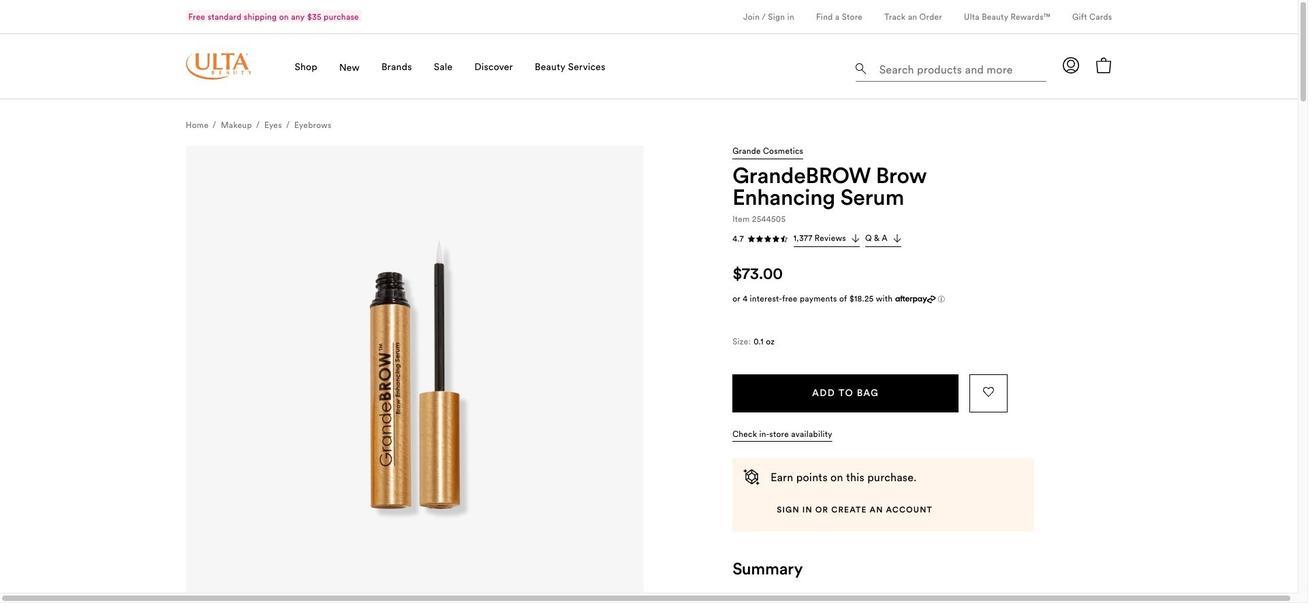 Task type: describe. For each thing, give the bounding box(es) containing it.
grande cosmetics grandebrow brow enhancing serum #1 image
[[186, 146, 644, 604]]

0 items in bag image
[[1096, 57, 1113, 73]]

1 withiconright image from the left
[[852, 235, 860, 243]]

3 starfilled image from the left
[[764, 235, 772, 243]]

4 starfilled image from the left
[[772, 235, 780, 243]]

starhalf image
[[780, 235, 788, 243]]



Task type: locate. For each thing, give the bounding box(es) containing it.
2 withiconright image from the left
[[894, 235, 902, 243]]

Search products and more search field
[[878, 55, 1043, 79]]

0 horizontal spatial withiconright image
[[852, 235, 860, 243]]

starfilled image
[[748, 235, 756, 243], [756, 235, 764, 243], [764, 235, 772, 243], [772, 235, 780, 243]]

1 horizontal spatial withiconright image
[[894, 235, 902, 243]]

2 starfilled image from the left
[[756, 235, 764, 243]]

1 starfilled image from the left
[[748, 235, 756, 243]]

withiconright image
[[852, 235, 860, 243], [894, 235, 902, 243]]

None search field
[[857, 52, 1047, 85]]

log in to your ulta account image
[[1064, 57, 1080, 73]]



Task type: vqa. For each thing, say whether or not it's contained in the screenshot.
StarFilled icon
yes



